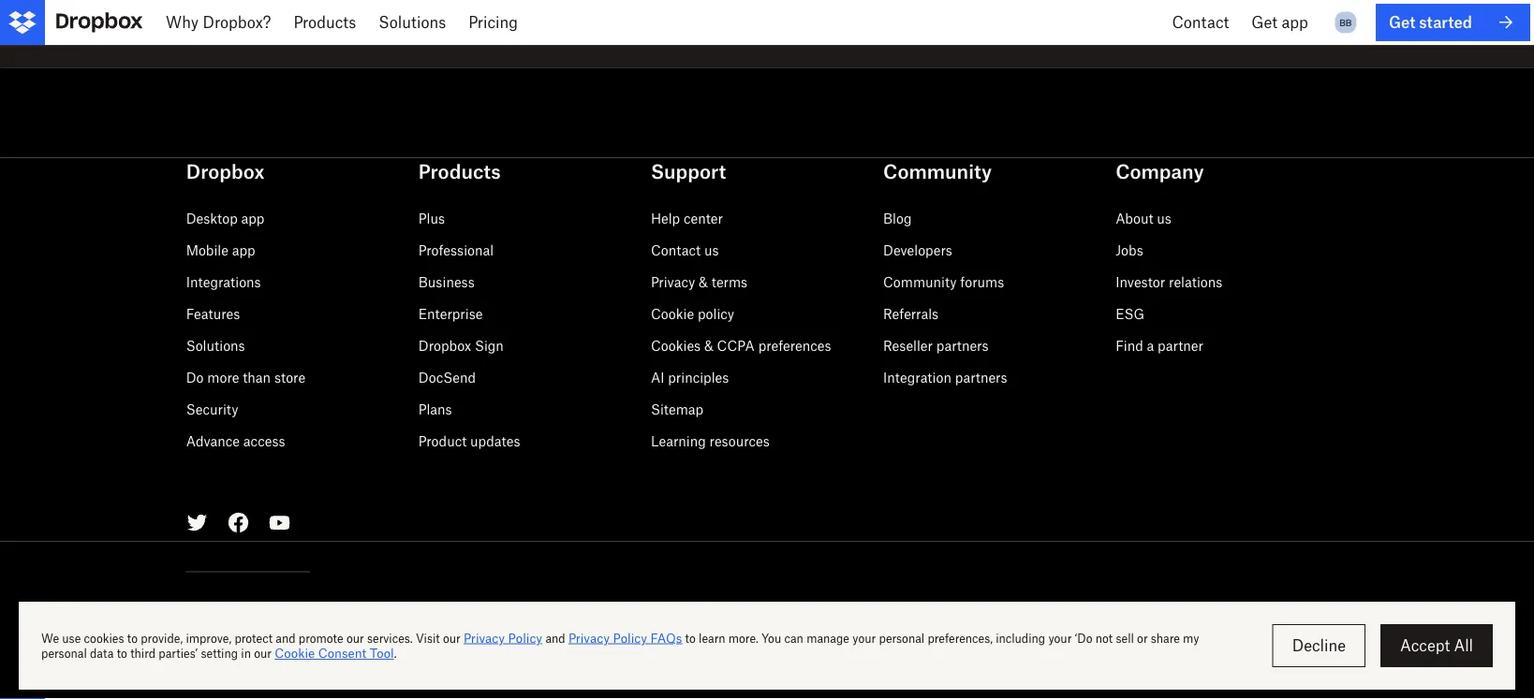 Task type: describe. For each thing, give the bounding box(es) containing it.
product updates
[[419, 434, 520, 450]]

community for community forums
[[883, 275, 957, 291]]

esg
[[1116, 307, 1145, 323]]

get app button
[[1240, 0, 1320, 45]]

pricing
[[469, 13, 518, 31]]

jobs
[[1116, 243, 1143, 259]]

integrations link
[[186, 275, 261, 291]]

jobs link
[[1116, 243, 1143, 259]]

plus
[[419, 211, 445, 227]]

more
[[207, 370, 239, 386]]

do more than store
[[186, 370, 305, 386]]

developers link
[[883, 243, 952, 259]]

updates
[[470, 434, 520, 450]]

privacy & terms
[[651, 275, 748, 291]]

professional
[[419, 243, 494, 259]]

get app
[[1252, 13, 1308, 31]]

integration partners link
[[883, 370, 1007, 386]]

bb button
[[1331, 7, 1361, 37]]

partners for integration partners
[[955, 370, 1007, 386]]

reseller
[[883, 338, 933, 354]]

cookies & ccpa preferences
[[651, 338, 831, 354]]

features
[[186, 307, 240, 323]]

policy
[[698, 307, 735, 323]]

solutions link
[[186, 338, 245, 354]]

find a partner link
[[1116, 338, 1204, 354]]

sign
[[475, 338, 504, 354]]

advance
[[186, 434, 240, 450]]

help center link
[[651, 211, 723, 227]]

& for ccpa
[[704, 338, 714, 354]]

1 horizontal spatial products
[[419, 160, 501, 183]]

security link
[[186, 402, 238, 418]]

privacy
[[651, 275, 695, 291]]

why dropbox? button
[[155, 0, 282, 45]]

desktop
[[186, 211, 238, 227]]

relations
[[1169, 275, 1223, 291]]

plans
[[419, 402, 452, 418]]

developers
[[883, 243, 952, 259]]

a
[[1147, 338, 1154, 354]]

community forums
[[883, 275, 1004, 291]]

cookie policy link
[[651, 307, 735, 323]]

why dropbox?
[[166, 13, 271, 31]]

app for desktop app
[[241, 211, 264, 227]]

cookies & ccpa preferences link
[[651, 338, 831, 354]]

contact for contact us
[[651, 243, 701, 259]]

plans link
[[419, 402, 452, 418]]

dropbox for dropbox
[[186, 160, 265, 183]]

footer containing dropbox
[[0, 113, 1534, 700]]

app for get app
[[1282, 13, 1308, 31]]

integrations
[[186, 275, 261, 291]]

english
[[209, 605, 262, 623]]

investor relations
[[1116, 275, 1223, 291]]

contact button
[[1161, 0, 1240, 45]]

do more than store link
[[186, 370, 305, 386]]

professional link
[[419, 243, 494, 259]]

plus link
[[419, 211, 445, 227]]

access
[[243, 434, 285, 450]]

reseller partners
[[883, 338, 989, 354]]

resources
[[710, 434, 770, 450]]

about us
[[1116, 211, 1172, 227]]

enterprise link
[[419, 307, 483, 323]]

integration
[[883, 370, 952, 386]]

started
[[1419, 13, 1473, 31]]

english (united states) button
[[186, 603, 404, 626]]

docsend link
[[419, 370, 476, 386]]

1 vertical spatial solutions
[[186, 338, 245, 354]]

referrals link
[[883, 307, 939, 323]]

center
[[684, 211, 723, 227]]

investor relations link
[[1116, 275, 1223, 291]]

company
[[1116, 160, 1204, 183]]



Task type: locate. For each thing, give the bounding box(es) containing it.
contact us link
[[651, 243, 719, 259]]

ai
[[651, 370, 665, 386]]

dropbox sign link
[[419, 338, 504, 354]]

1 vertical spatial products
[[419, 160, 501, 183]]

reseller partners link
[[883, 338, 989, 354]]

products left solutions dropdown button
[[294, 13, 356, 31]]

1 vertical spatial app
[[241, 211, 264, 227]]

app inside popup button
[[1282, 13, 1308, 31]]

contact inside popup button
[[1172, 13, 1229, 31]]

us down center
[[704, 243, 719, 259]]

app
[[1282, 13, 1308, 31], [241, 211, 264, 227], [232, 243, 255, 259]]

get started
[[1389, 13, 1473, 31]]

blog link
[[883, 211, 912, 227]]

sitemap link
[[651, 402, 704, 418]]

1 vertical spatial &
[[704, 338, 714, 354]]

dropbox
[[186, 160, 265, 183], [419, 338, 471, 354]]

learning
[[651, 434, 706, 450]]

enterprise
[[419, 307, 483, 323]]

get right contact popup button
[[1252, 13, 1278, 31]]

0 vertical spatial solutions
[[379, 13, 446, 31]]

1 vertical spatial community
[[883, 275, 957, 291]]

community up the blog
[[883, 160, 992, 183]]

learning resources
[[651, 434, 770, 450]]

0 horizontal spatial contact
[[651, 243, 701, 259]]

esg link
[[1116, 307, 1145, 323]]

1 vertical spatial partners
[[955, 370, 1007, 386]]

0 horizontal spatial get
[[1252, 13, 1278, 31]]

0 horizontal spatial solutions
[[186, 338, 245, 354]]

2 vertical spatial app
[[232, 243, 255, 259]]

do
[[186, 370, 204, 386]]

partner
[[1158, 338, 1204, 354]]

find
[[1116, 338, 1143, 354]]

1 horizontal spatial us
[[1157, 211, 1172, 227]]

find a partner
[[1116, 338, 1204, 354]]

help
[[651, 211, 680, 227]]

0 vertical spatial dropbox
[[186, 160, 265, 183]]

contact up privacy
[[651, 243, 701, 259]]

contact
[[1172, 13, 1229, 31], [651, 243, 701, 259]]

app right mobile in the left of the page
[[232, 243, 255, 259]]

0 horizontal spatial dropbox
[[186, 160, 265, 183]]

0 horizontal spatial us
[[704, 243, 719, 259]]

0 vertical spatial &
[[699, 275, 708, 291]]

partners up integration partners
[[937, 338, 989, 354]]

& left terms
[[699, 275, 708, 291]]

terms
[[712, 275, 748, 291]]

dropbox up 'desktop app' link
[[186, 160, 265, 183]]

dropbox up docsend
[[419, 338, 471, 354]]

community down developers
[[883, 275, 957, 291]]

dropbox sign
[[419, 338, 504, 354]]

ai principles link
[[651, 370, 729, 386]]

get for get started
[[1389, 13, 1416, 31]]

1 horizontal spatial get
[[1389, 13, 1416, 31]]

product updates link
[[419, 434, 520, 450]]

about
[[1116, 211, 1154, 227]]

get started link
[[1376, 4, 1531, 41]]

2 community from the top
[[883, 275, 957, 291]]

integration partners
[[883, 370, 1007, 386]]

0 vertical spatial contact
[[1172, 13, 1229, 31]]

help center
[[651, 211, 723, 227]]

business link
[[419, 275, 475, 291]]

&
[[699, 275, 708, 291], [704, 338, 714, 354]]

contact us
[[651, 243, 719, 259]]

0 vertical spatial us
[[1157, 211, 1172, 227]]

product
[[419, 434, 467, 450]]

support
[[651, 160, 726, 183]]

solutions left pricing
[[379, 13, 446, 31]]

features link
[[186, 307, 240, 323]]

& for terms
[[699, 275, 708, 291]]

solutions inside dropdown button
[[379, 13, 446, 31]]

get for get app
[[1252, 13, 1278, 31]]

app for mobile app
[[232, 243, 255, 259]]

community forums link
[[883, 275, 1004, 291]]

investor
[[1116, 275, 1166, 291]]

1 community from the top
[[883, 160, 992, 183]]

dropbox for dropbox sign
[[419, 338, 471, 354]]

0 vertical spatial partners
[[937, 338, 989, 354]]

us for contact us
[[704, 243, 719, 259]]

1 vertical spatial us
[[704, 243, 719, 259]]

about us link
[[1116, 211, 1172, 227]]

desktop app
[[186, 211, 264, 227]]

us
[[1157, 211, 1172, 227], [704, 243, 719, 259]]

footer
[[0, 113, 1534, 700]]

1 horizontal spatial solutions
[[379, 13, 446, 31]]

dropbox?
[[203, 13, 271, 31]]

app left bb
[[1282, 13, 1308, 31]]

1 horizontal spatial contact
[[1172, 13, 1229, 31]]

principles
[[668, 370, 729, 386]]

1 horizontal spatial dropbox
[[419, 338, 471, 354]]

ai principles
[[651, 370, 729, 386]]

learning resources link
[[651, 434, 770, 450]]

cookie
[[651, 307, 694, 323]]

0 vertical spatial app
[[1282, 13, 1308, 31]]

referrals
[[883, 307, 939, 323]]

contact for contact
[[1172, 13, 1229, 31]]

app right the desktop
[[241, 211, 264, 227]]

states)
[[323, 605, 374, 623]]

english (united states)
[[209, 605, 374, 623]]

us for about us
[[1157, 211, 1172, 227]]

mobile app link
[[186, 243, 255, 259]]

ccpa
[[717, 338, 755, 354]]

partners down reseller partners
[[955, 370, 1007, 386]]

products up the plus
[[419, 160, 501, 183]]

forums
[[960, 275, 1004, 291]]

products
[[294, 13, 356, 31], [419, 160, 501, 183]]

(united
[[266, 605, 318, 623]]

than
[[243, 370, 271, 386]]

store
[[274, 370, 305, 386]]

business
[[419, 275, 475, 291]]

partners for reseller partners
[[937, 338, 989, 354]]

us right about
[[1157, 211, 1172, 227]]

contact inside footer
[[651, 243, 701, 259]]

0 horizontal spatial products
[[294, 13, 356, 31]]

desktop app link
[[186, 211, 264, 227]]

& left ccpa
[[704, 338, 714, 354]]

privacy & terms link
[[651, 275, 748, 291]]

why
[[166, 13, 199, 31]]

mobile app
[[186, 243, 255, 259]]

0 vertical spatial community
[[883, 160, 992, 183]]

advance access link
[[186, 434, 285, 450]]

cookie policy
[[651, 307, 735, 323]]

blog
[[883, 211, 912, 227]]

0 vertical spatial products
[[294, 13, 356, 31]]

contact left get app
[[1172, 13, 1229, 31]]

get inside popup button
[[1252, 13, 1278, 31]]

1 vertical spatial contact
[[651, 243, 701, 259]]

solutions down features link
[[186, 338, 245, 354]]

community for community
[[883, 160, 992, 183]]

preferences
[[758, 338, 831, 354]]

mobile
[[186, 243, 228, 259]]

products button
[[282, 0, 367, 45]]

products inside popup button
[[294, 13, 356, 31]]

partners
[[937, 338, 989, 354], [955, 370, 1007, 386]]

1 vertical spatial dropbox
[[419, 338, 471, 354]]

get left started
[[1389, 13, 1416, 31]]



Task type: vqa. For each thing, say whether or not it's contained in the screenshot.
MW popup button
no



